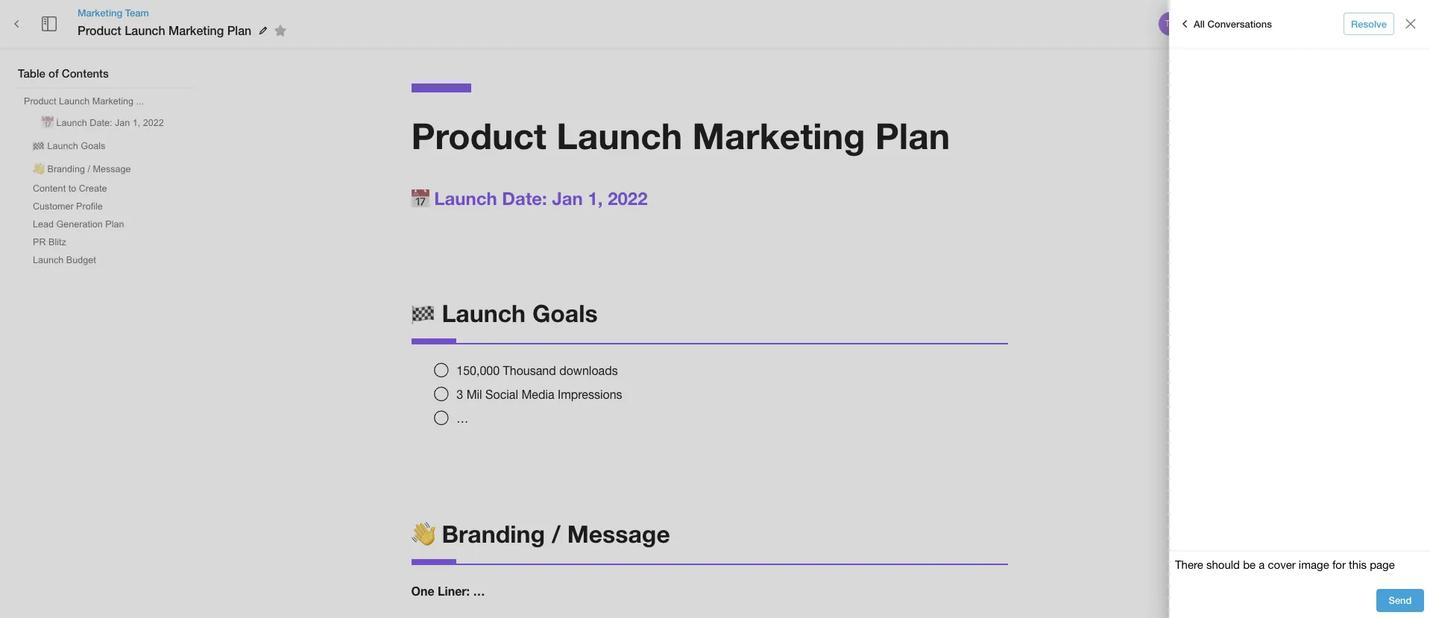 Task type: vqa. For each thing, say whether or not it's contained in the screenshot.
One Liner: …
yes



Task type: describe. For each thing, give the bounding box(es) containing it.
launch inside button
[[59, 96, 90, 107]]

2 horizontal spatial product
[[411, 114, 547, 157]]

1 vertical spatial 👋
[[411, 520, 435, 548]]

pr blitz button
[[27, 234, 72, 251]]

📅 inside 'button'
[[42, 118, 54, 128]]

product inside button
[[24, 96, 56, 107]]

liner:
[[438, 584, 470, 598]]

2 horizontal spatial plan
[[875, 114, 950, 157]]

1 vertical spatial 2022
[[608, 188, 648, 209]]

lead generation plan button
[[27, 216, 130, 233]]

0 vertical spatial plan
[[227, 23, 251, 37]]

plan inside content to create customer profile lead generation plan pr blitz launch budget
[[105, 219, 124, 230]]

content to create customer profile lead generation plan pr blitz launch budget
[[33, 183, 124, 265]]

1 vertical spatial goals
[[532, 299, 598, 327]]

🏁 launch goals inside button
[[33, 141, 105, 151]]

1 horizontal spatial 📅
[[411, 188, 429, 209]]

0 vertical spatial product launch marketing plan
[[78, 23, 251, 37]]

1 vertical spatial message
[[567, 520, 670, 548]]

generation
[[56, 219, 103, 230]]

...
[[136, 96, 144, 107]]

blitz
[[48, 237, 66, 248]]

marketing inside button
[[92, 96, 134, 107]]

team
[[125, 7, 149, 19]]

thousand
[[503, 364, 556, 377]]

1 horizontal spatial /
[[552, 520, 561, 548]]

product launch marketing ...
[[24, 96, 144, 107]]

2022 inside 'button'
[[143, 118, 164, 128]]

150,000
[[457, 364, 500, 377]]

pr
[[33, 237, 46, 248]]

content to create button
[[27, 180, 113, 197]]

3
[[457, 388, 463, 401]]

marketing team link
[[78, 6, 292, 19]]

1 vertical spatial 📅 launch date: jan 1, 2022
[[411, 188, 648, 209]]

all conversations button
[[1172, 12, 1276, 36]]

👋 branding / message button
[[27, 157, 137, 179]]

budget
[[66, 255, 96, 265]]

mil
[[467, 388, 482, 401]]

goals inside button
[[81, 141, 105, 151]]

1 vertical spatial date:
[[502, 188, 547, 209]]

table
[[18, 66, 45, 80]]

impressions
[[558, 388, 622, 401]]

media
[[522, 388, 554, 401]]

1 horizontal spatial 👋 branding / message
[[411, 520, 670, 548]]

all conversations
[[1194, 18, 1272, 30]]

👋 branding / message inside button
[[33, 164, 131, 174]]



Task type: locate. For each thing, give the bounding box(es) containing it.
downloads
[[559, 364, 618, 377]]

product launch marketing plan
[[78, 23, 251, 37], [411, 114, 950, 157]]

launch inside 'button'
[[56, 118, 87, 128]]

1 vertical spatial 📅
[[411, 188, 429, 209]]

product launch marketing ... button
[[18, 93, 150, 110]]

date:
[[90, 118, 112, 128], [502, 188, 547, 209]]

👋 inside button
[[33, 164, 45, 174]]

all
[[1194, 18, 1205, 30]]

jan
[[115, 118, 130, 128], [552, 188, 583, 209]]

to
[[68, 183, 76, 194]]

1 vertical spatial 🏁
[[411, 299, 435, 327]]

0 horizontal spatial 2022
[[143, 118, 164, 128]]

0 vertical spatial branding
[[47, 164, 85, 174]]

0 vertical spatial …
[[457, 412, 468, 425]]

more
[[1366, 18, 1389, 30]]

📅
[[42, 118, 54, 128], [411, 188, 429, 209]]

🏁 launch goals up 👋 branding / message button
[[33, 141, 105, 151]]

📅 launch date: jan 1, 2022 button
[[36, 111, 170, 133]]

0 vertical spatial message
[[93, 164, 131, 174]]

0 horizontal spatial plan
[[105, 219, 124, 230]]

2022
[[143, 118, 164, 128], [608, 188, 648, 209]]

Comment or @mention collaborator... text field
[[1175, 558, 1424, 577]]

0 vertical spatial 👋 branding / message
[[33, 164, 131, 174]]

👋
[[33, 164, 45, 174], [411, 520, 435, 548]]

1 vertical spatial product
[[24, 96, 56, 107]]

marketing
[[78, 7, 122, 19], [169, 23, 224, 37], [92, 96, 134, 107], [692, 114, 865, 157]]

conversations
[[1208, 18, 1272, 30]]

1 vertical spatial 👋 branding / message
[[411, 520, 670, 548]]

1 horizontal spatial …
[[473, 584, 485, 598]]

0 vertical spatial date:
[[90, 118, 112, 128]]

…
[[457, 412, 468, 425], [473, 584, 485, 598]]

1 vertical spatial product launch marketing plan
[[411, 114, 950, 157]]

launch inside content to create customer profile lead generation plan pr blitz launch budget
[[33, 255, 64, 265]]

0 horizontal spatial product
[[24, 96, 56, 107]]

0 horizontal spatial 🏁
[[33, 141, 45, 151]]

customer
[[33, 201, 74, 212]]

0 horizontal spatial 🏁 launch goals
[[33, 141, 105, 151]]

1 horizontal spatial goals
[[532, 299, 598, 327]]

0 horizontal spatial 1,
[[133, 118, 140, 128]]

goals up 👋 branding / message button
[[81, 141, 105, 151]]

👋 branding / message
[[33, 164, 131, 174], [411, 520, 670, 548]]

0 vertical spatial 📅
[[42, 118, 54, 128]]

jan inside 📅 launch date: jan 1, 2022 'button'
[[115, 118, 130, 128]]

🏁
[[33, 141, 45, 151], [411, 299, 435, 327]]

… down "3"
[[457, 412, 468, 425]]

branding inside button
[[47, 164, 85, 174]]

0 vertical spatial 🏁 launch goals
[[33, 141, 105, 151]]

goals
[[81, 141, 105, 151], [532, 299, 598, 327]]

2 vertical spatial product
[[411, 114, 547, 157]]

🏁 launch goals button
[[27, 134, 111, 156]]

create
[[79, 183, 107, 194]]

📅 launch date: jan 1, 2022
[[42, 118, 164, 128], [411, 188, 648, 209]]

0 vertical spatial 📅 launch date: jan 1, 2022
[[42, 118, 164, 128]]

0 horizontal spatial message
[[93, 164, 131, 174]]

branding up liner:
[[442, 520, 545, 548]]

0 horizontal spatial product launch marketing plan
[[78, 23, 251, 37]]

🏁 inside button
[[33, 141, 45, 151]]

marketing team
[[78, 7, 149, 19]]

tb button
[[1157, 10, 1185, 38]]

1 horizontal spatial 1,
[[588, 188, 603, 209]]

more button
[[1353, 12, 1401, 35]]

150,000 thousand downloads
[[457, 364, 618, 377]]

0 horizontal spatial 📅 launch date: jan 1, 2022
[[42, 118, 164, 128]]

0 vertical spatial product
[[78, 23, 121, 37]]

product
[[78, 23, 121, 37], [24, 96, 56, 107], [411, 114, 547, 157]]

/
[[88, 164, 90, 174], [552, 520, 561, 548]]

send button
[[1377, 589, 1424, 612]]

one
[[411, 584, 434, 598]]

0 horizontal spatial …
[[457, 412, 468, 425]]

branding up the content to create button
[[47, 164, 85, 174]]

1 horizontal spatial 🏁 launch goals
[[411, 299, 598, 327]]

1 vertical spatial branding
[[442, 520, 545, 548]]

1 vertical spatial /
[[552, 520, 561, 548]]

1,
[[133, 118, 140, 128], [588, 188, 603, 209]]

0 horizontal spatial 📅
[[42, 118, 54, 128]]

0 vertical spatial 1,
[[133, 118, 140, 128]]

resolve button
[[1344, 12, 1394, 35]]

0 horizontal spatial /
[[88, 164, 90, 174]]

🏁 launch goals up thousand at bottom left
[[411, 299, 598, 327]]

tb
[[1165, 19, 1176, 29]]

0 vertical spatial 🏁
[[33, 141, 45, 151]]

0 vertical spatial 2022
[[143, 118, 164, 128]]

social
[[486, 388, 518, 401]]

3 mil social media impressions
[[457, 388, 622, 401]]

contents
[[62, 66, 109, 80]]

launch inside button
[[47, 141, 78, 151]]

1 horizontal spatial product
[[78, 23, 121, 37]]

one liner: …
[[411, 584, 485, 598]]

lead
[[33, 219, 54, 230]]

resolve
[[1351, 18, 1387, 30]]

launch budget button
[[27, 252, 102, 268]]

0 horizontal spatial branding
[[47, 164, 85, 174]]

👋 up content
[[33, 164, 45, 174]]

1 horizontal spatial 2022
[[608, 188, 648, 209]]

plan
[[227, 23, 251, 37], [875, 114, 950, 157], [105, 219, 124, 230]]

/ inside 👋 branding / message button
[[88, 164, 90, 174]]

1 horizontal spatial plan
[[227, 23, 251, 37]]

of
[[48, 66, 59, 80]]

0 horizontal spatial 👋 branding / message
[[33, 164, 131, 174]]

1 vertical spatial plan
[[875, 114, 950, 157]]

message inside button
[[93, 164, 131, 174]]

1 vertical spatial 🏁 launch goals
[[411, 299, 598, 327]]

0 horizontal spatial 👋
[[33, 164, 45, 174]]

1 vertical spatial jan
[[552, 188, 583, 209]]

🏁 launch goals
[[33, 141, 105, 151], [411, 299, 598, 327]]

1 horizontal spatial 👋
[[411, 520, 435, 548]]

launch
[[125, 23, 165, 37], [59, 96, 90, 107], [556, 114, 682, 157], [56, 118, 87, 128], [47, 141, 78, 151], [434, 188, 497, 209], [33, 255, 64, 265], [442, 299, 526, 327]]

customer profile button
[[27, 198, 109, 215]]

0 horizontal spatial jan
[[115, 118, 130, 128]]

0 horizontal spatial date:
[[90, 118, 112, 128]]

1 horizontal spatial date:
[[502, 188, 547, 209]]

branding
[[47, 164, 85, 174], [442, 520, 545, 548]]

1 horizontal spatial branding
[[442, 520, 545, 548]]

content
[[33, 183, 66, 194]]

… right liner:
[[473, 584, 485, 598]]

📅 launch date: jan 1, 2022 inside 'button'
[[42, 118, 164, 128]]

1 horizontal spatial 🏁
[[411, 299, 435, 327]]

👋 up one
[[411, 520, 435, 548]]

1, inside 'button'
[[133, 118, 140, 128]]

goals up downloads
[[532, 299, 598, 327]]

profile
[[76, 201, 103, 212]]

1 horizontal spatial jan
[[552, 188, 583, 209]]

1 horizontal spatial 📅 launch date: jan 1, 2022
[[411, 188, 648, 209]]

1 vertical spatial …
[[473, 584, 485, 598]]

1 vertical spatial 1,
[[588, 188, 603, 209]]

0 horizontal spatial goals
[[81, 141, 105, 151]]

date: inside 'button'
[[90, 118, 112, 128]]

2 vertical spatial plan
[[105, 219, 124, 230]]

send
[[1389, 594, 1412, 606]]

message
[[93, 164, 131, 174], [567, 520, 670, 548]]

1 horizontal spatial message
[[567, 520, 670, 548]]

table of contents
[[18, 66, 109, 80]]

0 vertical spatial 👋
[[33, 164, 45, 174]]

0 vertical spatial jan
[[115, 118, 130, 128]]

0 vertical spatial /
[[88, 164, 90, 174]]

0 vertical spatial goals
[[81, 141, 105, 151]]

1 horizontal spatial product launch marketing plan
[[411, 114, 950, 157]]



